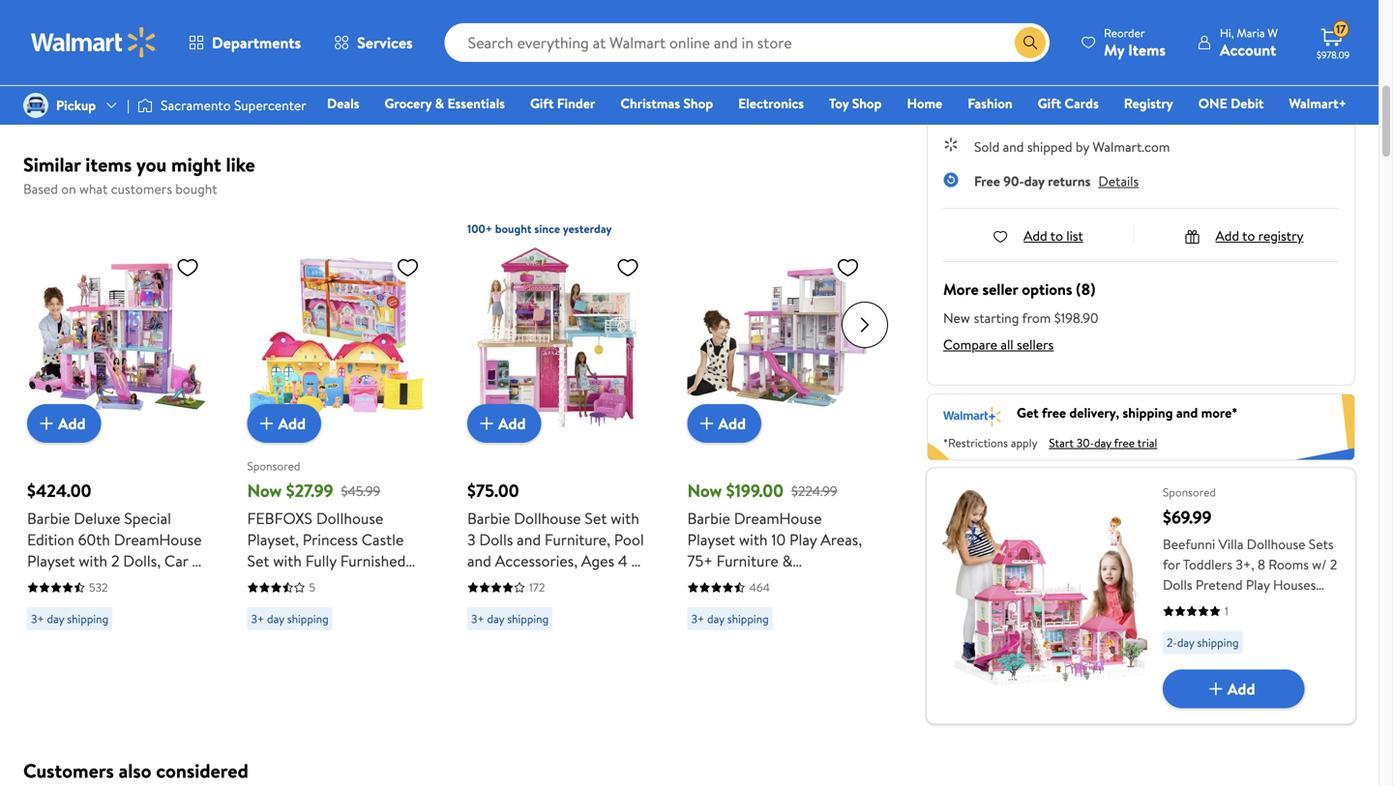 Task type: locate. For each thing, give the bounding box(es) containing it.
3 3+ day shipping from the left
[[471, 611, 549, 628]]

1 horizontal spatial shop
[[852, 94, 882, 113]]

pieces
[[55, 572, 98, 593]]

set up -
[[247, 551, 270, 572]]

0 horizontal spatial free
[[1042, 404, 1067, 422]]

lights
[[774, 572, 814, 593]]

1 vertical spatial dolls
[[1163, 576, 1193, 595]]

free up "sacramento,"
[[996, 12, 1018, 29]]

febfoxs dollhouse playset, princess castle set with fully furnished fashion dollhous toy gift 3 - 8 years old image
[[247, 248, 427, 428]]

2 horizontal spatial dollhouse
[[1247, 535, 1306, 554]]

shipping up trial
[[1123, 404, 1173, 422]]

fashion down "sacramento,"
[[968, 94, 1013, 113]]

furniture,
[[545, 529, 611, 551]]

1 horizontal spatial barbie
[[467, 508, 510, 529]]

&
[[435, 94, 444, 113], [192, 551, 202, 572], [632, 551, 642, 572], [783, 551, 793, 572], [818, 572, 828, 593]]

& right car
[[192, 551, 202, 572]]

dollhouse inside $75.00 barbie dollhouse set with 3 dolls and furniture, pool and accessories, ages 4 & up
[[514, 508, 581, 529]]

1 horizontal spatial sponsored
[[1163, 484, 1216, 501]]

100+ bought since yesterday
[[467, 221, 612, 237]]

add
[[1024, 226, 1048, 245], [1216, 226, 1240, 245], [58, 413, 86, 434], [278, 413, 306, 434], [498, 413, 526, 434], [719, 413, 746, 434], [1228, 679, 1256, 700]]

dreamhouse down $199.00
[[734, 508, 822, 529]]

1 vertical spatial christmas
[[1211, 617, 1269, 635]]

free left trial
[[1114, 435, 1135, 452]]

 image
[[23, 93, 48, 118]]

toy right electronics "link"
[[829, 94, 849, 113]]

1 horizontal spatial add to cart image
[[475, 412, 498, 436]]

add for add to cart image related to now
[[719, 413, 746, 434]]

also
[[119, 758, 151, 785]]

add button up $199.00
[[688, 405, 762, 443]]

& right 4
[[632, 551, 642, 572]]

3 barbie from the left
[[688, 508, 731, 529]]

with up 4
[[611, 508, 640, 529]]

0 horizontal spatial 3
[[247, 593, 256, 615]]

electronics
[[739, 94, 804, 113]]

now left $199.00
[[688, 479, 722, 503]]

3+ left years
[[251, 611, 264, 628]]

0 vertical spatial by
[[982, 88, 994, 105]]

shop for toy shop
[[852, 94, 882, 113]]

areas,
[[821, 529, 862, 551]]

2 right w/
[[1330, 556, 1338, 574]]

1 vertical spatial toy
[[364, 572, 386, 593]]

playset left 60th
[[27, 551, 75, 572]]

accessories, inside now $199.00 $224.99 barbie dreamhouse playset with 10 play areas, 75+ furniture & accessories, lights & sounds
[[688, 572, 770, 593]]

since
[[535, 221, 560, 237]]

dollhouse down $45.99
[[316, 508, 383, 529]]

3+ day shipping down 172 at the left
[[471, 611, 549, 628]]

with up 532 on the left of page
[[79, 551, 107, 572]]

1 horizontal spatial 2
[[1330, 556, 1338, 574]]

items
[[1129, 39, 1166, 60]]

to for registry
[[1243, 226, 1256, 245]]

1 horizontal spatial playset
[[688, 529, 736, 551]]

& inside $424.00 barbie deluxe special edition 60th dreamhouse playset with 2 dolls, car & 100  pieces
[[192, 551, 202, 572]]

0 horizontal spatial shop
[[684, 94, 713, 113]]

product group
[[27, 209, 207, 705], [247, 209, 427, 705], [467, 209, 647, 705], [688, 209, 868, 705]]

add button for "barbie dreamhouse playset with 10 play areas, 75+ furniture & accessories, lights & sounds" image
[[688, 405, 762, 443]]

add for add to cart icon in the $69.99 group
[[1228, 679, 1256, 700]]

barbie inside $424.00 barbie deluxe special edition 60th dreamhouse playset with 2 dolls, car & 100  pieces
[[27, 508, 70, 529]]

$978.09
[[1317, 48, 1350, 61]]

1 vertical spatial free
[[975, 172, 1001, 190]]

8 right 6
[[1284, 637, 1292, 656]]

home link
[[899, 93, 952, 114]]

set left pool
[[585, 508, 607, 529]]

with
[[611, 508, 640, 529], [739, 529, 768, 551], [79, 551, 107, 572], [273, 551, 302, 572]]

gift inside sponsored now $27.99 $45.99 febfoxs dollhouse playset, princess castle set with fully furnished fashion dollhous toy gift 3 - 8 years old
[[390, 572, 417, 593]]

1 vertical spatial 3
[[247, 593, 256, 615]]

0 vertical spatial play
[[790, 529, 817, 551]]

3+ day shipping down 5
[[251, 611, 329, 628]]

considered
[[156, 758, 249, 785]]

dreamhouse inside $424.00 barbie deluxe special edition 60th dreamhouse playset with 2 dolls, car & 100  pieces
[[114, 529, 202, 551]]

barbie deluxe special edition 60th dreamhouse playset with 2 dolls, car & 100  pieces image
[[27, 248, 207, 428]]

1 horizontal spatial add to cart image
[[695, 412, 719, 436]]

1 horizontal spatial 3
[[467, 529, 476, 551]]

shop left electronics "link"
[[684, 94, 713, 113]]

similar items you might like based on what customers bought
[[23, 151, 255, 198]]

add button up $424.00
[[27, 405, 101, 443]]

trial
[[1138, 435, 1158, 452]]

3 3+ from the left
[[471, 611, 485, 628]]

0 horizontal spatial play
[[790, 529, 817, 551]]

and left more* at the right bottom of page
[[1177, 404, 1198, 422]]

bought
[[175, 180, 217, 198], [495, 221, 532, 237]]

0 horizontal spatial sponsored
[[247, 458, 300, 475]]

1 product group from the left
[[27, 209, 207, 705]]

shipping down 1
[[1198, 635, 1239, 651]]

to left "list"
[[1051, 226, 1064, 245]]

dreamhouse inside now $199.00 $224.99 barbie dreamhouse playset with 10 play areas, 75+ furniture & accessories, lights & sounds
[[734, 508, 822, 529]]

barbie down $424.00
[[27, 508, 70, 529]]

add for add to cart icon for barbie dollhouse set with 3 dolls and furniture, pool and accessories, ages 4 & up image
[[498, 413, 526, 434]]

1 horizontal spatial christmas
[[1211, 617, 1269, 635]]

1 barbie from the left
[[27, 508, 70, 529]]

4 product group from the left
[[688, 209, 868, 705]]

0 horizontal spatial 8
[[269, 593, 278, 615]]

dollhous
[[302, 572, 361, 593]]

christmas inside the sponsored $69.99 beefunni villa dollhouse sets for toddlers 3+, 8 rooms w/ 2 dolls pretend play houses imagination creativity toys, perfect christmas gift toys for girls aged 3-6 6-8
[[1211, 617, 1269, 635]]

add to registry
[[1216, 226, 1304, 245]]

compare
[[944, 335, 998, 354]]

2 shop from the left
[[852, 94, 882, 113]]

0 vertical spatial 3
[[467, 529, 476, 551]]

add up $424.00
[[58, 413, 86, 434]]

barbie down $75.00 at left
[[467, 508, 510, 529]]

gift
[[530, 94, 554, 113], [1038, 94, 1062, 113], [390, 572, 417, 593], [1273, 617, 1296, 635]]

free inside button
[[996, 12, 1018, 29]]

sponsored up $69.99
[[1163, 484, 1216, 501]]

2 now from the left
[[688, 479, 722, 503]]

customers also considered
[[23, 758, 249, 785]]

add for add to cart image related to $424.00
[[58, 413, 86, 434]]

add to cart image for $424.00
[[35, 412, 58, 436]]

shipping down 532 on the left of page
[[67, 611, 109, 628]]

1 vertical spatial by
[[1076, 137, 1090, 156]]

sets
[[1309, 535, 1334, 554]]

fashion inside sponsored now $27.99 $45.99 febfoxs dollhouse playset, princess castle set with fully furnished fashion dollhous toy gift 3 - 8 years old
[[247, 572, 298, 593]]

1 horizontal spatial toy
[[829, 94, 849, 113]]

0 horizontal spatial toy
[[364, 572, 386, 593]]

1 horizontal spatial free
[[1114, 435, 1135, 452]]

add button down the aged
[[1163, 670, 1305, 709]]

0 vertical spatial bought
[[175, 180, 217, 198]]

add to cart image for barbie dollhouse set with 3 dolls and furniture, pool and accessories, ages 4 & up image
[[475, 412, 498, 436]]

1 now from the left
[[247, 479, 282, 503]]

1 horizontal spatial fashion
[[968, 94, 1013, 113]]

3+ day shipping down pieces
[[31, 611, 109, 628]]

1 vertical spatial play
[[1246, 576, 1270, 595]]

0 horizontal spatial fashion
[[247, 572, 298, 593]]

christmas up the aged
[[1211, 617, 1269, 635]]

departments
[[212, 32, 301, 53]]

sponsored up $27.99
[[247, 458, 300, 475]]

4 3+ day shipping from the left
[[691, 611, 769, 628]]

add to cart image down the aged
[[1205, 678, 1228, 701]]

1 vertical spatial fashion
[[247, 572, 298, 593]]

by left thu,
[[982, 88, 994, 105]]

bought down might
[[175, 180, 217, 198]]

add to favorites list, barbie dreamhouse playset with 10 play areas, 75+ furniture & accessories, lights & sounds image
[[837, 255, 860, 280]]

3+
[[31, 611, 44, 628], [251, 611, 264, 628], [471, 611, 485, 628], [691, 611, 705, 628]]

& right grocery
[[435, 94, 444, 113]]

starting
[[974, 308, 1019, 327]]

add down the aged
[[1228, 679, 1256, 700]]

add up $27.99
[[278, 413, 306, 434]]

0 horizontal spatial barbie
[[27, 508, 70, 529]]

add to cart image up febfoxs
[[255, 412, 278, 436]]

1 horizontal spatial dreamhouse
[[734, 508, 822, 529]]

0 vertical spatial set
[[585, 508, 607, 529]]

shipping down 172 at the left
[[507, 611, 549, 628]]

play inside the sponsored $69.99 beefunni villa dollhouse sets for toddlers 3+, 8 rooms w/ 2 dolls pretend play houses imagination creativity toys, perfect christmas gift toys for girls aged 3-6 6-8
[[1246, 576, 1270, 595]]

1 horizontal spatial dollhouse
[[514, 508, 581, 529]]

add to cart image inside $69.99 group
[[1205, 678, 1228, 701]]

with inside sponsored now $27.99 $45.99 febfoxs dollhouse playset, princess castle set with fully furnished fashion dollhous toy gift 3 - 8 years old
[[273, 551, 302, 572]]

next slide for similar items you might like list image
[[842, 302, 888, 348]]

shipping inside get free delivery, shipping and more* banner
[[1123, 404, 1173, 422]]

8 right 3+,
[[1258, 556, 1266, 574]]

0 horizontal spatial add to cart image
[[255, 412, 278, 436]]

playset up sounds at the bottom of page
[[688, 529, 736, 551]]

toy inside toy shop link
[[829, 94, 849, 113]]

2 horizontal spatial barbie
[[688, 508, 731, 529]]

to left registry at the right
[[1243, 226, 1256, 245]]

0 vertical spatial fashion
[[968, 94, 1013, 113]]

dollhouse
[[316, 508, 383, 529], [514, 508, 581, 529], [1247, 535, 1306, 554]]

free left 90-
[[975, 172, 1001, 190]]

maria
[[1237, 25, 1265, 41]]

1 horizontal spatial bought
[[495, 221, 532, 237]]

creativity
[[1235, 596, 1293, 615]]

$69.99 group
[[927, 469, 1356, 724]]

free right get
[[1042, 404, 1067, 422]]

172
[[529, 580, 545, 596]]

shop left home on the right of page
[[852, 94, 882, 113]]

playset
[[688, 529, 736, 551], [27, 551, 75, 572]]

3 up 'up'
[[467, 529, 476, 551]]

rooms
[[1269, 556, 1309, 574]]

3+ down 'up'
[[471, 611, 485, 628]]

0 horizontal spatial playset
[[27, 551, 75, 572]]

toy inside sponsored now $27.99 $45.99 febfoxs dollhouse playset, princess castle set with fully furnished fashion dollhous toy gift 3 - 8 years old
[[364, 572, 386, 593]]

day inside $69.99 group
[[1178, 635, 1195, 651]]

0 vertical spatial toy
[[829, 94, 849, 113]]

1 vertical spatial set
[[247, 551, 270, 572]]

0 vertical spatial 8
[[1258, 556, 1266, 574]]

sponsored now $27.99 $45.99 febfoxs dollhouse playset, princess castle set with fully furnished fashion dollhous toy gift 3 - 8 years old
[[247, 458, 417, 615]]

play up creativity
[[1246, 576, 1270, 595]]

0 vertical spatial christmas
[[621, 94, 680, 113]]

1 horizontal spatial accessories,
[[688, 572, 770, 593]]

bought right 100+
[[495, 221, 532, 237]]

8
[[1258, 556, 1266, 574], [269, 593, 278, 615], [1284, 637, 1292, 656]]

0 horizontal spatial bought
[[175, 180, 217, 198]]

6
[[1261, 637, 1268, 656]]

2 product group from the left
[[247, 209, 427, 705]]

dollhouse down $75.00 at left
[[514, 508, 581, 529]]

deluxe
[[74, 508, 121, 529]]

dreamhouse
[[734, 508, 822, 529], [114, 529, 202, 551]]

1 horizontal spatial play
[[1246, 576, 1270, 595]]

with left fully
[[273, 551, 302, 572]]

w
[[1268, 25, 1278, 41]]

grocery & essentials
[[385, 94, 505, 113]]

add to cart image for febfoxs dollhouse playset, princess castle set with fully furnished fashion dollhous toy gift 3 - 8 years old image
[[255, 412, 278, 436]]

similar
[[23, 151, 81, 178]]

3+,
[[1236, 556, 1255, 574]]

barbie dreamhouse, 75+ pieces, pool party doll house with 3 story slide - image 5 of 8 image
[[33, 0, 146, 73]]

0 horizontal spatial set
[[247, 551, 270, 572]]

0 vertical spatial sponsored
[[247, 458, 300, 475]]

shop
[[684, 94, 713, 113], [852, 94, 882, 113]]

add to list
[[1024, 226, 1084, 245]]

by right shipped
[[1076, 137, 1090, 156]]

departments button
[[172, 19, 318, 66]]

0 horizontal spatial 2
[[111, 551, 119, 572]]

2 for from the top
[[1163, 637, 1181, 656]]

add button up $27.99
[[247, 405, 321, 443]]

1 horizontal spatial dolls
[[1163, 576, 1193, 595]]

2 horizontal spatial add to cart image
[[1205, 678, 1228, 701]]

1 add to cart image from the left
[[35, 412, 58, 436]]

1 horizontal spatial now
[[688, 479, 722, 503]]

3 left -
[[247, 593, 256, 615]]

0 horizontal spatial now
[[247, 479, 282, 503]]

day
[[1025, 172, 1045, 190], [1095, 435, 1112, 452], [47, 611, 64, 628], [267, 611, 284, 628], [487, 611, 505, 628], [707, 611, 725, 628], [1178, 635, 1195, 651]]

barbie inside $75.00 barbie dollhouse set with 3 dolls and furniture, pool and accessories, ages 4 & up
[[467, 508, 510, 529]]

1 vertical spatial for
[[1163, 637, 1181, 656]]

now up febfoxs
[[247, 479, 282, 503]]

add to cart image
[[35, 412, 58, 436], [695, 412, 719, 436]]

dreamhouse right 60th
[[114, 529, 202, 551]]

barbie
[[27, 508, 70, 529], [467, 508, 510, 529], [688, 508, 731, 529]]

free for free
[[996, 12, 1018, 29]]

0 horizontal spatial dreamhouse
[[114, 529, 202, 551]]

pickup
[[56, 96, 96, 115]]

2-day shipping
[[1167, 635, 1239, 651]]

0 horizontal spatial add to cart image
[[35, 412, 58, 436]]

 image
[[137, 96, 153, 115]]

barbie up 75+
[[688, 508, 731, 529]]

0 vertical spatial for
[[1163, 556, 1181, 574]]

$27.99
[[286, 479, 333, 503]]

1 vertical spatial 8
[[269, 593, 278, 615]]

barbie for $75.00
[[467, 508, 510, 529]]

0 vertical spatial dolls
[[479, 529, 513, 551]]

shipping
[[1123, 404, 1173, 422], [67, 611, 109, 628], [287, 611, 329, 628], [507, 611, 549, 628], [727, 611, 769, 628], [1198, 635, 1239, 651]]

one debit
[[1199, 94, 1264, 113]]

electronics link
[[730, 93, 813, 114]]

girls
[[1184, 637, 1211, 656]]

add to cart image up $75.00 at left
[[475, 412, 498, 436]]

play right 10
[[790, 529, 817, 551]]

2 add to cart image from the left
[[695, 412, 719, 436]]

and inside get free delivery, shipping and more* banner
[[1177, 404, 1198, 422]]

set inside $75.00 barbie dollhouse set with 3 dolls and furniture, pool and accessories, ages 4 & up
[[585, 508, 607, 529]]

toy down castle
[[364, 572, 386, 593]]

0 horizontal spatial dolls
[[479, 529, 513, 551]]

75+
[[688, 551, 713, 572]]

2 3+ from the left
[[251, 611, 264, 628]]

one debit link
[[1190, 93, 1273, 114]]

dolls up imagination
[[1163, 576, 1193, 595]]

$424.00 barbie deluxe special edition 60th dreamhouse playset with 2 dolls, car & 100  pieces
[[27, 479, 202, 593]]

1
[[1225, 603, 1229, 620]]

and down $75.00 at left
[[467, 551, 492, 572]]

3+ down 75+
[[691, 611, 705, 628]]

barbie for $424.00
[[27, 508, 70, 529]]

0 horizontal spatial dollhouse
[[316, 508, 383, 529]]

1 to from the left
[[1051, 226, 1064, 245]]

2 vertical spatial 8
[[1284, 637, 1292, 656]]

add up $199.00
[[719, 413, 746, 434]]

imagination
[[1163, 596, 1232, 615]]

464
[[750, 580, 770, 596]]

houses
[[1274, 576, 1316, 595]]

fashion left 5
[[247, 572, 298, 593]]

add button for barbie deluxe special edition 60th dreamhouse playset with 2 dolls, car & 100  pieces 'image'
[[27, 405, 101, 443]]

100+
[[467, 221, 493, 237]]

free
[[1042, 404, 1067, 422], [1114, 435, 1135, 452]]

3+ day shipping down 464
[[691, 611, 769, 628]]

for down perfect
[[1163, 637, 1181, 656]]

for down beefunni
[[1163, 556, 1181, 574]]

reorder my items
[[1104, 25, 1166, 60]]

sold and shipped by walmart.com
[[975, 137, 1170, 156]]

dolls up 'up'
[[479, 529, 513, 551]]

accessories, inside $75.00 barbie dollhouse set with 3 dolls and furniture, pool and accessories, ages 4 & up
[[495, 551, 578, 572]]

1 horizontal spatial 8
[[1258, 556, 1266, 574]]

0 vertical spatial free
[[1042, 404, 1067, 422]]

dollhouse up 'rooms'
[[1247, 535, 1306, 554]]

deals link
[[318, 93, 368, 114]]

add up $75.00 at left
[[498, 413, 526, 434]]

2 to from the left
[[1243, 226, 1256, 245]]

free
[[996, 12, 1018, 29], [975, 172, 1001, 190]]

0 vertical spatial free
[[996, 12, 1018, 29]]

christmas right finder
[[621, 94, 680, 113]]

pool
[[614, 529, 644, 551]]

2 left dolls,
[[111, 551, 119, 572]]

0 horizontal spatial accessories,
[[495, 551, 578, 572]]

years
[[281, 593, 316, 615]]

8 right -
[[269, 593, 278, 615]]

1 vertical spatial sponsored
[[1163, 484, 1216, 501]]

add button up $75.00 at left
[[467, 405, 542, 443]]

playset inside now $199.00 $224.99 barbie dreamhouse playset with 10 play areas, 75+ furniture & accessories, lights & sounds
[[688, 529, 736, 551]]

0 horizontal spatial to
[[1051, 226, 1064, 245]]

on
[[61, 180, 76, 198]]

6-
[[1271, 637, 1284, 656]]

add to cart image
[[255, 412, 278, 436], [475, 412, 498, 436], [1205, 678, 1228, 701]]

1 horizontal spatial set
[[585, 508, 607, 529]]

0 horizontal spatial by
[[982, 88, 994, 105]]

1 shop from the left
[[684, 94, 713, 113]]

1 horizontal spatial to
[[1243, 226, 1256, 245]]

3 product group from the left
[[467, 209, 647, 705]]

set inside sponsored now $27.99 $45.99 febfoxs dollhouse playset, princess castle set with fully furnished fashion dollhous toy gift 3 - 8 years old
[[247, 551, 270, 572]]

play inside now $199.00 $224.99 barbie dreamhouse playset with 10 play areas, 75+ furniture & accessories, lights & sounds
[[790, 529, 817, 551]]

toys
[[1299, 617, 1324, 635]]

with left 10
[[739, 529, 768, 551]]

sponsored inside sponsored now $27.99 $45.99 febfoxs dollhouse playset, princess castle set with fully furnished fashion dollhous toy gift 3 - 8 years old
[[247, 458, 300, 475]]

sponsored inside the sponsored $69.99 beefunni villa dollhouse sets for toddlers 3+, 8 rooms w/ 2 dolls pretend play houses imagination creativity toys, perfect christmas gift toys for girls aged 3-6 6-8
[[1163, 484, 1216, 501]]

3+ down 100
[[31, 611, 44, 628]]

(8)
[[1076, 278, 1096, 300]]

aged
[[1214, 637, 1245, 656]]

2 barbie from the left
[[467, 508, 510, 529]]

& inside $75.00 barbie dollhouse set with 3 dolls and furniture, pool and accessories, ages 4 & up
[[632, 551, 642, 572]]

add inside $69.99 group
[[1228, 679, 1256, 700]]

product group containing $75.00
[[467, 209, 647, 705]]

details button
[[1099, 172, 1139, 190]]

gift cards
[[1038, 94, 1099, 113]]

0 horizontal spatial christmas
[[621, 94, 680, 113]]

toy shop link
[[821, 93, 891, 114]]

my
[[1104, 39, 1125, 60]]

1 vertical spatial bought
[[495, 221, 532, 237]]



Task type: describe. For each thing, give the bounding box(es) containing it.
add left registry at the right
[[1216, 226, 1240, 245]]

walmart+ link
[[1281, 93, 1356, 114]]

with inside $424.00 barbie deluxe special edition 60th dreamhouse playset with 2 dolls, car & 100  pieces
[[79, 551, 107, 572]]

30-
[[1077, 435, 1095, 452]]

princess
[[303, 529, 358, 551]]

dolls inside the sponsored $69.99 beefunni villa dollhouse sets for toddlers 3+, 8 rooms w/ 2 dolls pretend play houses imagination creativity toys, perfect christmas gift toys for girls aged 3-6 6-8
[[1163, 576, 1193, 595]]

|
[[127, 96, 130, 115]]

2 inside the sponsored $69.99 beefunni villa dollhouse sets for toddlers 3+, 8 rooms w/ 2 dolls pretend play houses imagination creativity toys, perfect christmas gift toys for girls aged 3-6 6-8
[[1330, 556, 1338, 574]]

customers
[[23, 758, 114, 785]]

shipping inside $69.99 group
[[1198, 635, 1239, 651]]

with inside $75.00 barbie dollhouse set with 3 dolls and furniture, pool and accessories, ages 4 & up
[[611, 508, 640, 529]]

shipping down 464
[[727, 611, 769, 628]]

fashion link
[[959, 93, 1022, 114]]

list
[[1067, 226, 1084, 245]]

1 3+ day shipping from the left
[[31, 611, 109, 628]]

beefunni villa dollhouse sets for toddlers 3+, 8 rooms w/ 2 dolls pretend play houses imagination creativity toys, perfect christmas gift toys for girls aged 3-6 6-8 image
[[943, 484, 1148, 690]]

sacramento
[[161, 96, 231, 115]]

sponsored $69.99 beefunni villa dollhouse sets for toddlers 3+, 8 rooms w/ 2 dolls pretend play houses imagination creativity toys, perfect christmas gift toys for girls aged 3-6 6-8
[[1163, 484, 1338, 656]]

day inside get free delivery, shipping and more* banner
[[1095, 435, 1112, 452]]

$69.99
[[1163, 506, 1212, 530]]

start 30-day free trial
[[1049, 435, 1158, 452]]

5
[[309, 580, 316, 596]]

finder
[[557, 94, 596, 113]]

add left "list"
[[1024, 226, 1048, 245]]

furnished
[[340, 551, 406, 572]]

account
[[1220, 39, 1277, 60]]

gift inside the sponsored $69.99 beefunni villa dollhouse sets for toddlers 3+, 8 rooms w/ 2 dolls pretend play houses imagination creativity toys, perfect christmas gift toys for girls aged 3-6 6-8
[[1273, 617, 1296, 635]]

hi, maria w account
[[1220, 25, 1278, 60]]

home
[[907, 94, 943, 113]]

8 inside sponsored now $27.99 $45.99 febfoxs dollhouse playset, princess castle set with fully furnished fashion dollhous toy gift 3 - 8 years old
[[269, 593, 278, 615]]

$224.99
[[792, 482, 838, 501]]

next image image
[[80, 91, 95, 106]]

now $199.00 $224.99 barbie dreamhouse playset with 10 play areas, 75+ furniture & accessories, lights & sounds
[[688, 479, 862, 615]]

bought inside similar items you might like based on what customers bought
[[175, 180, 217, 198]]

old
[[320, 593, 345, 615]]

gift cards link
[[1029, 93, 1108, 114]]

add to cart image for now
[[695, 412, 719, 436]]

dollhouse inside sponsored now $27.99 $45.99 febfoxs dollhouse playset, princess castle set with fully furnished fashion dollhous toy gift 3 - 8 years old
[[316, 508, 383, 529]]

sellers
[[1017, 335, 1054, 354]]

reorder
[[1104, 25, 1145, 41]]

gift finder link
[[522, 93, 604, 114]]

shop for christmas shop
[[684, 94, 713, 113]]

Walmart Site-Wide search field
[[445, 23, 1050, 62]]

thu,
[[997, 88, 1018, 105]]

car
[[164, 551, 188, 572]]

options
[[1022, 278, 1073, 300]]

add for add to cart icon related to febfoxs dollhouse playset, princess castle set with fully furnished fashion dollhous toy gift 3 - 8 years old image
[[278, 413, 306, 434]]

based
[[23, 180, 58, 198]]

& inside grocery & essentials link
[[435, 94, 444, 113]]

shipped
[[1028, 137, 1073, 156]]

to for list
[[1051, 226, 1064, 245]]

1 horizontal spatial by
[[1076, 137, 1090, 156]]

product group containing $424.00
[[27, 209, 207, 705]]

2-
[[1167, 635, 1178, 651]]

$198.90
[[1055, 308, 1099, 327]]

10
[[772, 529, 786, 551]]

you
[[136, 151, 167, 178]]

sponsored for $69.99
[[1163, 484, 1216, 501]]

4
[[618, 551, 628, 572]]

dolls,
[[123, 551, 161, 572]]

add button for barbie dollhouse set with 3 dolls and furniture, pool and accessories, ages 4 & up image
[[467, 405, 542, 443]]

get free delivery, shipping and more* banner
[[927, 394, 1356, 461]]

details
[[1099, 172, 1139, 190]]

1 3+ from the left
[[31, 611, 44, 628]]

registry link
[[1116, 93, 1182, 114]]

services button
[[318, 19, 429, 66]]

change
[[1066, 61, 1111, 80]]

might
[[171, 151, 221, 178]]

free button
[[944, 0, 1070, 44]]

add button inside $69.99 group
[[1163, 670, 1305, 709]]

*restrictions apply
[[944, 435, 1038, 452]]

2 3+ day shipping from the left
[[251, 611, 329, 628]]

new
[[944, 308, 970, 327]]

playset inside $424.00 barbie deluxe special edition 60th dreamhouse playset with 2 dolls, car & 100  pieces
[[27, 551, 75, 572]]

compare all sellers button
[[944, 335, 1054, 354]]

cards
[[1065, 94, 1099, 113]]

-
[[259, 593, 265, 615]]

dollhouse inside the sponsored $69.99 beefunni villa dollhouse sets for toddlers 3+, 8 rooms w/ 2 dolls pretend play houses imagination creativity toys, perfect christmas gift toys for girls aged 3-6 6-8
[[1247, 535, 1306, 554]]

$75.00
[[467, 479, 519, 503]]

grocery
[[385, 94, 432, 113]]

product group containing now $27.99
[[247, 209, 427, 705]]

add button for febfoxs dollhouse playset, princess castle set with fully furnished fashion dollhous toy gift 3 - 8 years old image
[[247, 405, 321, 443]]

2 horizontal spatial 8
[[1284, 637, 1292, 656]]

1 for from the top
[[1163, 556, 1181, 574]]

registry
[[1124, 94, 1174, 113]]

items
[[85, 151, 132, 178]]

3 inside $75.00 barbie dollhouse set with 3 dolls and furniture, pool and accessories, ages 4 & up
[[467, 529, 476, 551]]

walmart plus image
[[944, 404, 1002, 427]]

returns
[[1048, 172, 1091, 190]]

dolls inside $75.00 barbie dollhouse set with 3 dolls and furniture, pool and accessories, ages 4 & up
[[479, 529, 513, 551]]

$75.00 barbie dollhouse set with 3 dolls and furniture, pool and accessories, ages 4 & up
[[467, 479, 644, 593]]

add to registry button
[[1185, 226, 1304, 245]]

add to favorites list, barbie deluxe special edition 60th dreamhouse playset with 2 dolls, car & 100  pieces image
[[176, 255, 199, 280]]

add to favorites list, barbie dollhouse set with 3 dolls and furniture, pool and accessories, ages 4 & up image
[[616, 255, 640, 280]]

sounds
[[688, 593, 736, 615]]

3 inside sponsored now $27.99 $45.99 febfoxs dollhouse playset, princess castle set with fully furnished fashion dollhous toy gift 3 - 8 years old
[[247, 593, 256, 615]]

dec
[[1021, 88, 1041, 105]]

pretend
[[1196, 576, 1243, 595]]

ages
[[582, 551, 615, 572]]

sacramento,
[[944, 61, 1018, 80]]

4 3+ from the left
[[691, 611, 705, 628]]

barbie dreamhouse playset with 10 play areas, 75+ furniture & accessories, lights & sounds image
[[688, 248, 868, 428]]

sacramento, 95829 change arrives by thu, dec 21
[[944, 61, 1111, 105]]

product group containing now $199.00
[[688, 209, 868, 705]]

add to list button
[[993, 226, 1084, 245]]

furniture
[[717, 551, 779, 572]]

*restrictions
[[944, 435, 1008, 452]]

$424.00
[[27, 479, 91, 503]]

debit
[[1231, 94, 1264, 113]]

barbie inside now $199.00 $224.99 barbie dreamhouse playset with 10 play areas, 75+ furniture & accessories, lights & sounds
[[688, 508, 731, 529]]

walmart image
[[31, 27, 157, 58]]

& right furniture
[[783, 551, 793, 572]]

now inside sponsored now $27.99 $45.99 febfoxs dollhouse playset, princess castle set with fully furnished fashion dollhous toy gift 3 - 8 years old
[[247, 479, 282, 503]]

supercenter
[[234, 96, 306, 115]]

now inside now $199.00 $224.99 barbie dreamhouse playset with 10 play areas, 75+ furniture & accessories, lights & sounds
[[688, 479, 722, 503]]

arrives
[[944, 88, 979, 105]]

2 inside $424.00 barbie deluxe special edition 60th dreamhouse playset with 2 dolls, car & 100  pieces
[[111, 551, 119, 572]]

more
[[944, 278, 979, 300]]

search icon image
[[1023, 35, 1039, 50]]

$199.00
[[726, 479, 784, 503]]

and right "sold"
[[1003, 137, 1024, 156]]

delivery,
[[1070, 404, 1120, 422]]

from
[[1022, 308, 1051, 327]]

deals
[[327, 94, 360, 113]]

sponsored for now
[[247, 458, 300, 475]]

and up 172 at the left
[[517, 529, 541, 551]]

& right lights
[[818, 572, 828, 593]]

shipping down 5
[[287, 611, 329, 628]]

essentials
[[448, 94, 505, 113]]

Search search field
[[445, 23, 1050, 62]]

apply
[[1011, 435, 1038, 452]]

1 vertical spatial free
[[1114, 435, 1135, 452]]

what
[[79, 180, 108, 198]]

with inside now $199.00 $224.99 barbie dreamhouse playset with 10 play areas, 75+ furniture & accessories, lights & sounds
[[739, 529, 768, 551]]

christmas shop link
[[612, 93, 722, 114]]

add to favorites list, febfoxs dollhouse playset, princess castle set with fully furnished fashion dollhous toy gift 3 - 8 years old image
[[396, 255, 420, 280]]

barbie dollhouse set with 3 dolls and furniture, pool and accessories, ages 4 & up image
[[467, 248, 647, 428]]

free for free 90-day returns details
[[975, 172, 1001, 190]]

by inside sacramento, 95829 change arrives by thu, dec 21
[[982, 88, 994, 105]]

one
[[1199, 94, 1228, 113]]



Task type: vqa. For each thing, say whether or not it's contained in the screenshot.
Add To List button
yes



